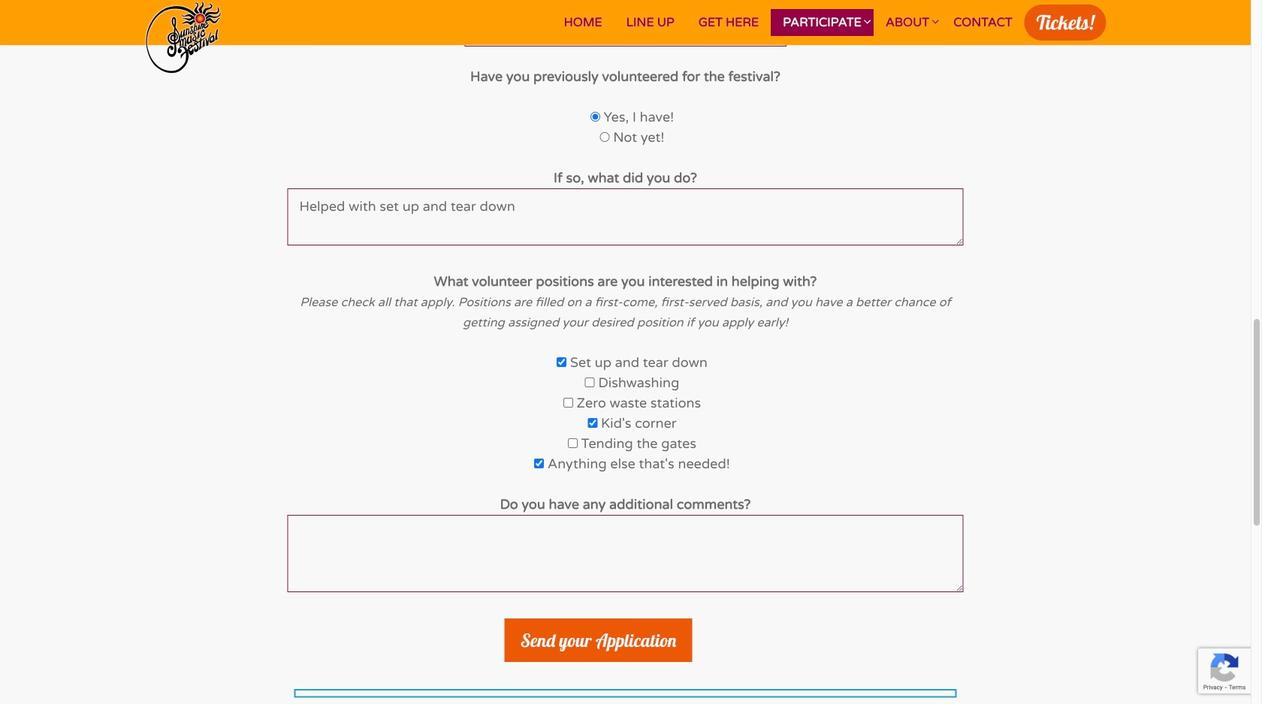 Task type: describe. For each thing, give the bounding box(es) containing it.
none radio inside contact form element
[[600, 132, 610, 142]]

contact form element
[[287, 0, 963, 698]]



Task type: locate. For each thing, give the bounding box(es) containing it.
None text field
[[287, 189, 963, 246]]

None email field
[[464, 10, 786, 47]]

None radio
[[590, 112, 600, 122]]

None checkbox
[[557, 358, 567, 368], [588, 419, 597, 428], [568, 439, 578, 449], [557, 358, 567, 368], [588, 419, 597, 428], [568, 439, 578, 449]]

none email field inside contact form element
[[464, 10, 786, 47]]

none submit inside contact form element
[[505, 619, 692, 663]]

none radio inside contact form element
[[590, 112, 600, 122]]

None radio
[[600, 132, 610, 142]]

None text field
[[287, 515, 963, 593]]

None checkbox
[[585, 378, 595, 388], [563, 398, 573, 408], [534, 459, 544, 469], [585, 378, 595, 388], [563, 398, 573, 408], [534, 459, 544, 469]]

sunshine music festival image
[[145, 0, 222, 75]]

None submit
[[505, 619, 692, 663]]



Task type: vqa. For each thing, say whether or not it's contained in the screenshot.
submit on the bottom
yes



